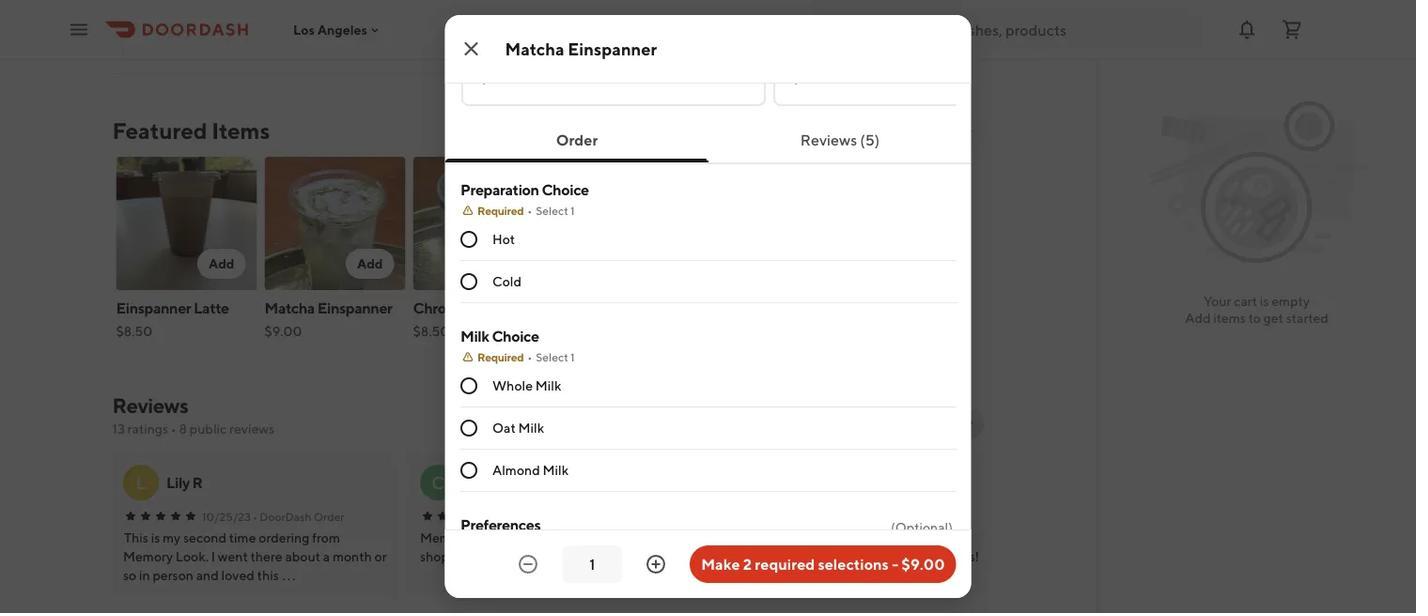 Task type: describe. For each thing, give the bounding box(es) containing it.
order inside '• doordash order matcha einspanner cocoa matcha forest'
[[898, 510, 928, 524]]

matcha inside matcha einspanner dialog
[[505, 39, 565, 59]]

32 min radio
[[801, 0, 897, 24]]

reviews 13 ratings • 8 public reviews
[[112, 394, 275, 437]]

decrease quantity by 1 image
[[517, 554, 540, 576]]

recently for 30+
[[882, 16, 936, 33]]

to
[[1249, 311, 1261, 326]]

public
[[190, 422, 227, 437]]

make 2 required selections - $9.00 button
[[690, 546, 957, 584]]

Cold radio
[[460, 274, 477, 291]]

choice for milk choice
[[492, 328, 539, 345]]

$8.50 for einspanner
[[116, 324, 152, 339]]

preferences
[[460, 517, 540, 534]]

make
[[702, 556, 740, 574]]

$9.00 inside matcha einspanner $9.00
[[265, 324, 302, 339]]

milk choice group
[[460, 326, 957, 493]]

add button for matcha einspanner
[[346, 249, 394, 279]]

cold for cold
[[492, 274, 521, 290]]

(5)
[[860, 131, 880, 149]]

j
[[731, 473, 740, 493]]

angeles
[[318, 22, 367, 37]]

select for milk choice
[[536, 351, 568, 364]]

oat
[[492, 421, 515, 436]]

e
[[501, 474, 511, 492]]

reviews link
[[112, 394, 188, 418]]

next image
[[962, 416, 977, 432]]

matcha einspanner dialog
[[445, 0, 1078, 611]]

l
[[137, 473, 146, 493]]

• right close matcha einspanner icon
[[512, 44, 517, 59]]

reviews
[[229, 422, 275, 437]]

whole milk
[[492, 378, 561, 394]]

almond
[[492, 463, 540, 479]]

$8.50 for chrome
[[413, 324, 450, 339]]

cocoa matcha forest button
[[718, 548, 841, 567]]

0 items, open order cart image
[[1281, 18, 1304, 41]]

Whole Milk radio
[[460, 378, 477, 395]]

$9.00 inside button
[[902, 556, 945, 574]]

chrome
[[413, 299, 467, 317]]

required for milk
[[477, 351, 523, 364]]

add for chrome latte
[[506, 256, 532, 272]]

13
[[112, 422, 125, 437]]

lily r
[[167, 474, 203, 492]]

started
[[1287, 311, 1329, 326]]

3 min radio
[[886, 0, 985, 24]]

reviews (5) button
[[770, 121, 910, 159]]

recently for 50+
[[570, 16, 624, 33]]

#3
[[792, 16, 811, 33]]

Hot radio
[[460, 231, 477, 248]]

order button
[[526, 121, 628, 159]]

#2 • ordered recently by 50+ others
[[480, 16, 718, 33]]

jaydeelyn
[[761, 474, 828, 492]]

• select 1 for milk choice
[[527, 351, 575, 364]]

milk for whole milk
[[535, 378, 561, 394]]

1 for milk choice
[[570, 351, 575, 364]]

milk down '#2 • ordered recently by 50+ others' in the top of the page
[[563, 44, 589, 59]]

chrome latte image
[[413, 157, 554, 291]]

fee
[[219, 8, 238, 23]]

Oat Milk radio
[[460, 420, 477, 437]]

carly
[[464, 474, 499, 492]]

required
[[755, 556, 815, 574]]

others for #2 • ordered recently by 50+ others
[[675, 16, 718, 33]]

add button for chrome latte
[[494, 249, 543, 279]]

preparation choice
[[460, 181, 589, 199]]

einspanner latte $8.50
[[116, 299, 229, 339]]

order methods option group
[[801, 0, 985, 24]]

ordered for #3
[[823, 16, 880, 33]]

notification bell image
[[1236, 18, 1259, 41]]

doordash inside '• doordash order matcha einspanner cocoa matcha forest'
[[844, 510, 895, 524]]

min for 3 min
[[936, 6, 955, 19]]

matcha inside matcha einspanner $9.00
[[265, 299, 315, 317]]

1 for preparation choice
[[570, 204, 575, 217]]

3
[[927, 6, 933, 19]]

hot
[[492, 232, 515, 247]]

cocoa
[[718, 550, 755, 565]]

#3 • ordered recently by 30+ others
[[792, 16, 1029, 33]]

choice for preparation choice
[[541, 181, 589, 199]]

featured
[[112, 117, 207, 144]]

delivery for delivery fee
[[168, 8, 216, 23]]

time
[[376, 7, 403, 23]]

2
[[743, 556, 752, 574]]

los angeles button
[[293, 22, 383, 37]]

reviews (5)
[[800, 131, 880, 149]]

2 • doordash order from the left
[[540, 510, 632, 524]]

open menu image
[[68, 18, 90, 41]]

Almond Milk radio
[[460, 463, 477, 479]]

chrome latte $8.50
[[413, 299, 505, 339]]



Task type: locate. For each thing, give the bounding box(es) containing it.
0 horizontal spatial recently
[[570, 16, 624, 33]]

lily
[[167, 474, 190, 492]]

1 by from the left
[[627, 16, 643, 33]]

•
[[502, 16, 508, 33], [814, 16, 820, 33], [512, 44, 517, 59], [527, 204, 532, 217], [527, 351, 532, 364], [171, 422, 177, 437], [253, 510, 258, 524], [540, 510, 545, 524], [837, 510, 841, 524]]

1 latte from the left
[[194, 299, 229, 317]]

delivery left 'fee'
[[168, 8, 216, 23]]

carly e
[[464, 474, 511, 492]]

los angeles
[[293, 22, 367, 37]]

1 min from the left
[[847, 6, 866, 19]]

50+
[[646, 16, 673, 33]]

• inside reviews 13 ratings • 8 public reviews
[[171, 422, 177, 437]]

0 horizontal spatial ordered
[[511, 16, 567, 33]]

• select 1 for preparation choice
[[527, 204, 575, 217]]

preparation
[[460, 181, 539, 199]]

los
[[293, 22, 315, 37]]

2 required from the top
[[477, 351, 523, 364]]

0 vertical spatial whole
[[520, 44, 560, 59]]

2 doordash from the left
[[547, 510, 599, 524]]

min right the 32
[[847, 6, 866, 19]]

delivery left time
[[326, 7, 374, 23]]

whole up oat milk
[[492, 378, 533, 394]]

required for preparation
[[477, 204, 523, 217]]

latte for chrome latte
[[470, 299, 505, 317]]

1 • select 1 from the top
[[527, 204, 575, 217]]

• right the #3
[[814, 16, 820, 33]]

matcha einspanner image
[[265, 157, 406, 291]]

1 horizontal spatial choice
[[541, 181, 589, 199]]

2 add button from the left
[[346, 249, 394, 279]]

reviews inside button
[[800, 131, 857, 149]]

whole inside milk choice group
[[492, 378, 533, 394]]

$8.50 inside chrome latte $8.50
[[413, 324, 450, 339]]

32 min
[[832, 6, 866, 19]]

matcha
[[505, 39, 565, 59], [265, 299, 315, 317], [744, 531, 788, 546], [758, 550, 802, 565]]

reviews inside reviews 13 ratings • 8 public reviews
[[112, 394, 188, 418]]

1 horizontal spatial recently
[[882, 16, 936, 33]]

3 doordash from the left
[[844, 510, 895, 524]]

delivery
[[326, 7, 374, 23], [168, 8, 216, 23]]

by right 3
[[939, 16, 955, 33]]

items
[[1214, 311, 1246, 326]]

• select 1
[[527, 204, 575, 217], [527, 351, 575, 364]]

1 vertical spatial required
[[477, 351, 523, 364]]

0 vertical spatial choice
[[541, 181, 589, 199]]

• down 'preparation choice'
[[527, 204, 532, 217]]

cart
[[1235, 294, 1258, 309]]

0 horizontal spatial doordash
[[260, 510, 312, 524]]

1 $8.50 from the left
[[116, 324, 152, 339]]

30+
[[958, 16, 984, 33]]

close matcha einspanner image
[[460, 38, 483, 60]]

add inside your cart is empty add items to get started
[[1186, 311, 1211, 326]]

min right 3
[[936, 6, 955, 19]]

by left the '50+'
[[627, 16, 643, 33]]

latte inside chrome latte $8.50
[[470, 299, 505, 317]]

1 required from the top
[[477, 204, 523, 217]]

• doordash order right 10/25/23
[[253, 510, 345, 524]]

1 horizontal spatial doordash
[[547, 510, 599, 524]]

featured items
[[112, 117, 270, 144]]

increase quantity by 1 image
[[645, 554, 668, 576]]

• right 10/25/23
[[253, 510, 258, 524]]

2 $8.50 from the left
[[413, 324, 450, 339]]

by
[[627, 16, 643, 33], [939, 16, 955, 33]]

$9.00
[[480, 70, 517, 86], [792, 70, 830, 86], [265, 324, 302, 339], [902, 556, 945, 574]]

add button for einspanner latte
[[197, 249, 246, 279]]

required down milk choice
[[477, 351, 523, 364]]

others right 30+
[[987, 16, 1029, 33]]

2 by from the left
[[939, 16, 955, 33]]

1 horizontal spatial by
[[939, 16, 955, 33]]

is
[[1261, 294, 1270, 309]]

preparation choice group
[[460, 180, 957, 304]]

1 inside milk choice group
[[570, 351, 575, 364]]

-
[[892, 556, 899, 574]]

others
[[675, 16, 718, 33], [987, 16, 1029, 33]]

1 horizontal spatial add button
[[346, 249, 394, 279]]

select
[[536, 204, 568, 217], [536, 351, 568, 364]]

2 • select 1 from the top
[[527, 351, 575, 364]]

delivery fee
[[168, 8, 238, 23]]

choice down order button in the left of the page
[[541, 181, 589, 199]]

add button up einspanner latte $8.50
[[197, 249, 246, 279]]

select inside preparation choice group
[[536, 204, 568, 217]]

whole down '#2 • ordered recently by 50+ others' in the top of the page
[[520, 44, 560, 59]]

0 horizontal spatial delivery
[[168, 8, 216, 23]]

$8.50
[[116, 324, 152, 339], [413, 324, 450, 339]]

latte
[[194, 299, 229, 317], [470, 299, 505, 317]]

• right 11/5/23
[[540, 510, 545, 524]]

2 ordered from the left
[[823, 16, 880, 33]]

min inside 32 min option
[[847, 6, 866, 19]]

1
[[570, 204, 575, 217], [570, 351, 575, 364]]

• select 1 inside milk choice group
[[527, 351, 575, 364]]

oat milk
[[492, 421, 544, 436]]

1 vertical spatial whole
[[492, 378, 533, 394]]

2 1 from the top
[[570, 351, 575, 364]]

doordash up selections
[[844, 510, 895, 524]]

#2
[[480, 16, 499, 33]]

$8.50 down chrome
[[413, 324, 450, 339]]

11/5/23
[[500, 510, 538, 524]]

order inside order button
[[556, 131, 598, 149]]

add down 'your' at the right of page
[[1186, 311, 1211, 326]]

selections
[[818, 556, 889, 574]]

einspanner inside '• doordash order matcha einspanner cocoa matcha forest'
[[790, 531, 856, 546]]

2 min from the left
[[936, 6, 955, 19]]

delivery for delivery time
[[326, 7, 374, 23]]

1 • doordash order from the left
[[253, 510, 345, 524]]

select up whole milk
[[536, 351, 568, 364]]

0 horizontal spatial reviews
[[112, 394, 188, 418]]

0 vertical spatial cold
[[480, 44, 509, 59]]

cold for cold • whole milk
[[480, 44, 509, 59]]

1 doordash from the left
[[260, 510, 312, 524]]

reviews for (5)
[[800, 131, 857, 149]]

• inside '• doordash order matcha einspanner cocoa matcha forest'
[[837, 510, 841, 524]]

0 vertical spatial 1
[[570, 204, 575, 217]]

0 vertical spatial • select 1
[[527, 204, 575, 217]]

ordered up cold • whole milk
[[511, 16, 567, 33]]

ordered for #2
[[511, 16, 567, 33]]

r
[[193, 474, 203, 492]]

reviews up ratings at the bottom of page
[[112, 394, 188, 418]]

next button of carousel image
[[962, 123, 977, 138]]

choice inside preparation choice group
[[541, 181, 589, 199]]

latte for einspanner latte
[[194, 299, 229, 317]]

required inside milk choice group
[[477, 351, 523, 364]]

0 horizontal spatial add button
[[197, 249, 246, 279]]

add button
[[197, 249, 246, 279], [346, 249, 394, 279], [494, 249, 543, 279]]

• down o
[[837, 510, 841, 524]]

0 horizontal spatial $8.50
[[116, 324, 152, 339]]

min
[[847, 6, 866, 19], [936, 6, 955, 19]]

32
[[832, 6, 845, 19]]

choice
[[541, 181, 589, 199], [492, 328, 539, 345]]

1 select from the top
[[536, 204, 568, 217]]

o
[[831, 474, 843, 492]]

milk right oat
[[518, 421, 544, 436]]

einspanner down '#2 • ordered recently by 50+ others' in the top of the page
[[568, 39, 657, 59]]

min for 32 min
[[847, 6, 866, 19]]

• right #2
[[502, 16, 508, 33]]

3 min
[[927, 6, 955, 19]]

add
[[209, 256, 235, 272], [357, 256, 383, 272], [506, 256, 532, 272], [1186, 311, 1211, 326]]

add up matcha einspanner $9.00
[[357, 256, 383, 272]]

0 vertical spatial reviews
[[800, 131, 857, 149]]

reviews
[[800, 131, 857, 149], [112, 394, 188, 418]]

0 horizontal spatial latte
[[194, 299, 229, 317]]

0 horizontal spatial min
[[847, 6, 866, 19]]

make 2 required selections - $9.00
[[702, 556, 945, 574]]

1 ordered from the left
[[511, 16, 567, 33]]

$8.50 inside einspanner latte $8.50
[[116, 324, 152, 339]]

empty
[[1272, 294, 1311, 309]]

latte up milk choice
[[470, 299, 505, 317]]

einspanner inside einspanner latte $8.50
[[116, 299, 191, 317]]

• select 1 up whole milk
[[527, 351, 575, 364]]

matcha einspanner button
[[744, 529, 856, 548]]

select inside milk choice group
[[536, 351, 568, 364]]

1 horizontal spatial ordered
[[823, 16, 880, 33]]

• up whole milk
[[527, 351, 532, 364]]

3 add button from the left
[[494, 249, 543, 279]]

1 horizontal spatial others
[[987, 16, 1029, 33]]

1 horizontal spatial • doordash order
[[540, 510, 632, 524]]

2 select from the top
[[536, 351, 568, 364]]

featured items heading
[[112, 116, 270, 146]]

• select 1 inside preparation choice group
[[527, 204, 575, 217]]

einspanner up forest
[[790, 531, 856, 546]]

1 recently from the left
[[570, 16, 624, 33]]

doordash up current quantity is 1 number field
[[547, 510, 599, 524]]

1 add button from the left
[[197, 249, 246, 279]]

Current quantity is 1 number field
[[574, 555, 611, 575]]

others for #3 • ordered recently by 30+ others
[[987, 16, 1029, 33]]

delivery time
[[326, 7, 403, 23]]

1 horizontal spatial min
[[936, 6, 955, 19]]

add for einspanner latte
[[209, 256, 235, 272]]

• doordash order up current quantity is 1 number field
[[540, 510, 632, 524]]

your cart is empty add items to get started
[[1186, 294, 1329, 326]]

(optional)
[[891, 520, 953, 536]]

choice up whole milk
[[492, 328, 539, 345]]

almond milk
[[492, 463, 568, 479]]

min inside 3 min radio
[[936, 6, 955, 19]]

cold • whole milk
[[480, 44, 589, 59]]

2 recently from the left
[[882, 16, 936, 33]]

1 vertical spatial reviews
[[112, 394, 188, 418]]

jaydeelyn o
[[761, 474, 843, 492]]

required inside preparation choice group
[[477, 204, 523, 217]]

0 horizontal spatial choice
[[492, 328, 539, 345]]

add down hot
[[506, 256, 532, 272]]

0 horizontal spatial others
[[675, 16, 718, 33]]

ordered
[[511, 16, 567, 33], [823, 16, 880, 33]]

select down 'preparation choice'
[[536, 204, 568, 217]]

cold inside preparation choice group
[[492, 274, 521, 290]]

others right the '50+'
[[675, 16, 718, 33]]

1 vertical spatial select
[[536, 351, 568, 364]]

latte inside einspanner latte $8.50
[[194, 299, 229, 317]]

required down preparation at the top left
[[477, 204, 523, 217]]

1 horizontal spatial reviews
[[800, 131, 857, 149]]

cold down #2
[[480, 44, 509, 59]]

your
[[1204, 294, 1232, 309]]

1 inside preparation choice group
[[570, 204, 575, 217]]

0 horizontal spatial • doordash order
[[253, 510, 345, 524]]

reviews left (5) on the right of page
[[800, 131, 857, 149]]

required
[[477, 204, 523, 217], [477, 351, 523, 364]]

1 vertical spatial • select 1
[[527, 351, 575, 364]]

$8.50 up reviews link
[[116, 324, 152, 339]]

1 horizontal spatial delivery
[[326, 7, 374, 23]]

latte down the einspanner latte 'image'
[[194, 299, 229, 317]]

forest
[[804, 550, 841, 565]]

0 vertical spatial select
[[536, 204, 568, 217]]

0 horizontal spatial by
[[627, 16, 643, 33]]

• left 8
[[171, 422, 177, 437]]

add up einspanner latte $8.50
[[209, 256, 235, 272]]

cold right cold radio
[[492, 274, 521, 290]]

einspanner inside matcha einspanner $9.00
[[318, 299, 393, 317]]

1 vertical spatial cold
[[492, 274, 521, 290]]

doordash right 10/25/23
[[260, 510, 312, 524]]

2 latte from the left
[[470, 299, 505, 317]]

1 vertical spatial choice
[[492, 328, 539, 345]]

milk for almond milk
[[542, 463, 568, 479]]

add button down hot
[[494, 249, 543, 279]]

milk choice
[[460, 328, 539, 345]]

recently
[[570, 16, 624, 33], [882, 16, 936, 33]]

milk right almond at the bottom left
[[542, 463, 568, 479]]

milk down chrome
[[460, 328, 489, 345]]

choice inside milk choice group
[[492, 328, 539, 345]]

2 horizontal spatial doordash
[[844, 510, 895, 524]]

milk up oat milk
[[535, 378, 561, 394]]

• doordash order matcha einspanner cocoa matcha forest
[[718, 510, 928, 565]]

2 horizontal spatial add button
[[494, 249, 543, 279]]

ordered right the #3
[[823, 16, 880, 33]]

order
[[556, 131, 598, 149], [314, 510, 345, 524], [601, 510, 632, 524], [898, 510, 928, 524]]

• inside preparation choice group
[[527, 204, 532, 217]]

10/25/23
[[203, 510, 251, 524]]

1 1 from the top
[[570, 204, 575, 217]]

add button up matcha einspanner $9.00
[[346, 249, 394, 279]]

1 others from the left
[[675, 16, 718, 33]]

einspanner
[[568, 39, 657, 59], [116, 299, 191, 317], [318, 299, 393, 317], [790, 531, 856, 546]]

1 horizontal spatial latte
[[470, 299, 505, 317]]

items
[[212, 117, 270, 144]]

einspanner left chrome
[[318, 299, 393, 317]]

by for 50+
[[627, 16, 643, 33]]

8
[[179, 422, 187, 437]]

doordash
[[260, 510, 312, 524], [547, 510, 599, 524], [844, 510, 895, 524]]

matcha einspanner $9.00
[[265, 299, 393, 339]]

by for 30+
[[939, 16, 955, 33]]

milk for oat milk
[[518, 421, 544, 436]]

select for preparation choice
[[536, 204, 568, 217]]

add for matcha einspanner
[[357, 256, 383, 272]]

• select 1 down 'preparation choice'
[[527, 204, 575, 217]]

1 horizontal spatial $8.50
[[413, 324, 450, 339]]

einspanner inside dialog
[[568, 39, 657, 59]]

c
[[432, 473, 445, 493]]

einspanner latte image
[[116, 157, 257, 291]]

• inside milk choice group
[[527, 351, 532, 364]]

2 others from the left
[[987, 16, 1029, 33]]

einspanner down the einspanner latte 'image'
[[116, 299, 191, 317]]

ratings
[[128, 422, 168, 437]]

1 vertical spatial 1
[[570, 351, 575, 364]]

matcha einspanner
[[505, 39, 657, 59]]

get
[[1264, 311, 1284, 326]]

0 vertical spatial required
[[477, 204, 523, 217]]

reviews for 13
[[112, 394, 188, 418]]



Task type: vqa. For each thing, say whether or not it's contained in the screenshot.
topmost Select
yes



